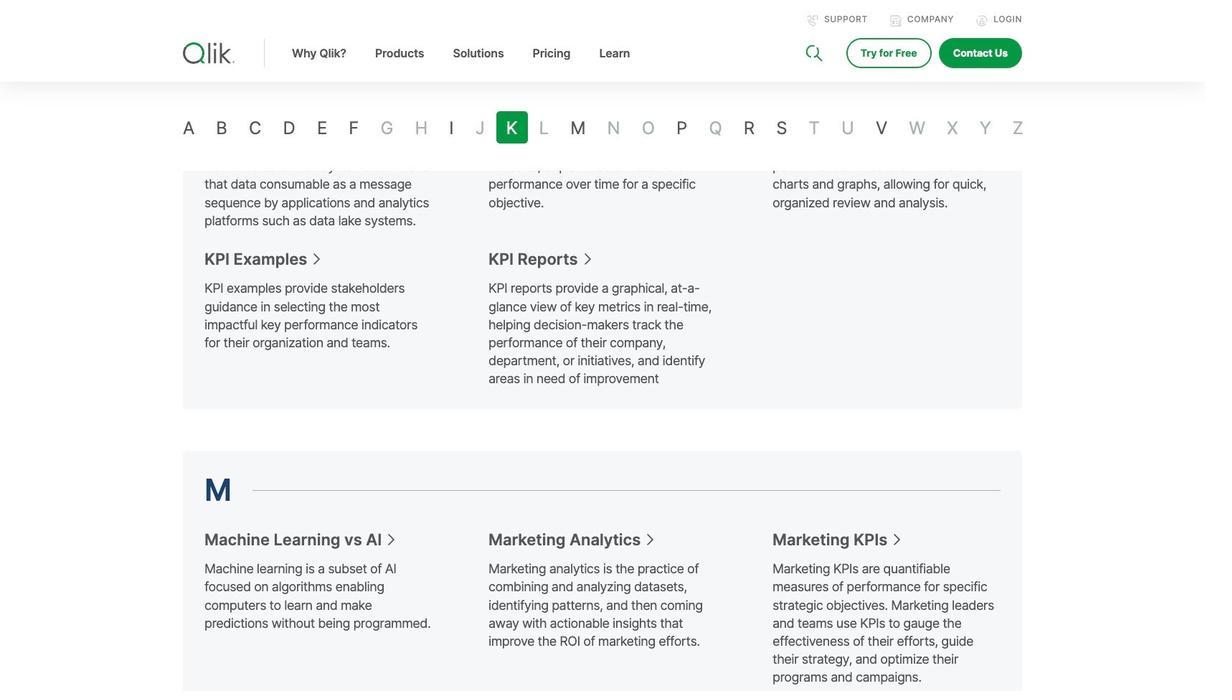 Task type: vqa. For each thing, say whether or not it's contained in the screenshot.
try for free link
no



Task type: describe. For each thing, give the bounding box(es) containing it.
support image
[[807, 15, 819, 27]]

company image
[[891, 15, 902, 27]]



Task type: locate. For each thing, give the bounding box(es) containing it.
qlik image
[[183, 42, 235, 64]]

login image
[[977, 15, 989, 27]]



